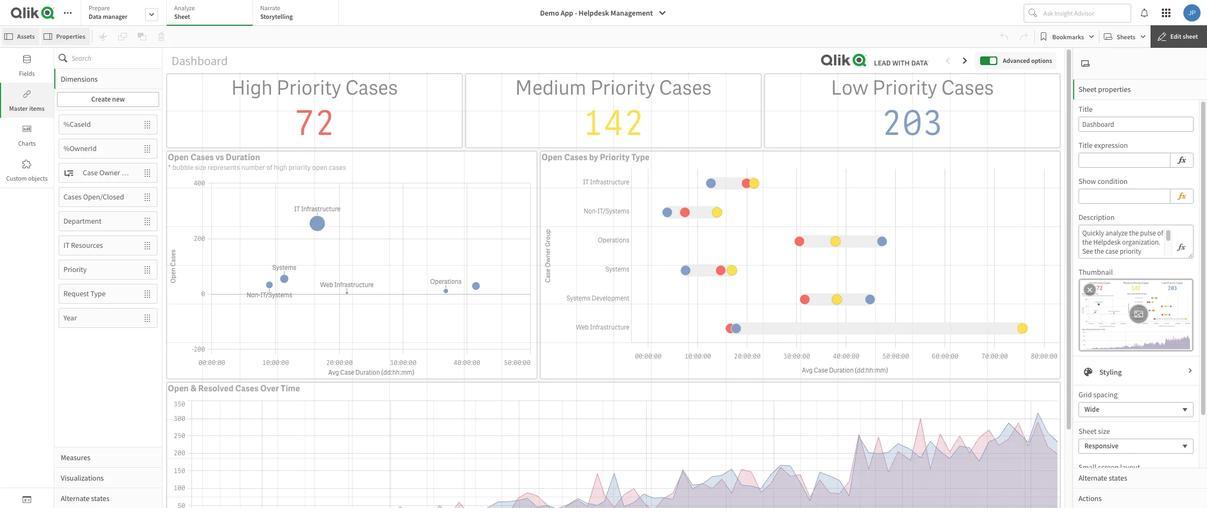 Task type: locate. For each thing, give the bounding box(es) containing it.
states inside "tab"
[[1109, 473, 1128, 483]]

0 vertical spatial open expression editor image
[[1177, 190, 1187, 203]]

case
[[83, 168, 98, 178]]

create new button
[[57, 92, 159, 107]]

priority for 142
[[591, 75, 655, 101]]

open
[[168, 151, 189, 163], [542, 151, 563, 163], [168, 383, 189, 394]]

0 vertical spatial size
[[195, 163, 206, 172]]

management
[[611, 8, 653, 18]]

fields
[[19, 69, 35, 77]]

title down sheet properties
[[1079, 104, 1093, 114]]

type
[[632, 151, 650, 163], [90, 289, 106, 299]]

master
[[9, 104, 28, 112]]

sheet up small
[[1079, 427, 1097, 436]]

2 open expression editor image from the top
[[1177, 241, 1186, 254]]

james peterson image
[[1184, 4, 1201, 22]]

department
[[63, 216, 102, 226]]

cases
[[345, 75, 398, 101], [659, 75, 712, 101], [942, 75, 994, 101], [190, 151, 214, 163], [564, 151, 588, 163], [63, 192, 82, 202], [235, 383, 259, 394]]

spacing
[[1094, 390, 1118, 400]]

data
[[89, 12, 102, 20]]

open for open & resolved cases over time
[[168, 383, 189, 394]]

resolved
[[198, 383, 234, 394]]

1 vertical spatial sheet
[[1079, 84, 1097, 94]]

1 vertical spatial states
[[91, 494, 109, 503]]

priority inside low priority cases 203
[[873, 75, 938, 101]]

cases inside medium priority cases 142
[[659, 75, 712, 101]]

cases open/closed
[[63, 192, 124, 202]]

priority inside medium priority cases 142
[[591, 75, 655, 101]]

type right 'request'
[[90, 289, 106, 299]]

1 vertical spatial title
[[1079, 140, 1093, 150]]

1 vertical spatial alternate states
[[61, 494, 109, 503]]

tab list containing prepare
[[81, 0, 343, 27]]

alternate down small
[[1079, 473, 1108, 483]]

0 vertical spatial states
[[1109, 473, 1128, 483]]

203
[[882, 101, 944, 146]]

size
[[195, 163, 206, 172], [1099, 427, 1110, 436]]

size right 'bubble'
[[195, 163, 206, 172]]

2 move image from the top
[[138, 164, 157, 182]]

demo app - helpdesk management
[[540, 8, 653, 18]]

open expression editor image
[[1177, 190, 1187, 203], [1177, 241, 1186, 254]]

sheet image
[[1082, 59, 1090, 68]]

1 open expression editor image from the top
[[1177, 190, 1187, 203]]

alternate states tab
[[1074, 468, 1208, 488]]

%ownerid
[[63, 144, 97, 153]]

2 title from the top
[[1079, 140, 1093, 150]]

type down 142
[[632, 151, 650, 163]]

alternate down visualizations
[[61, 494, 90, 503]]

resources
[[71, 240, 103, 250]]

of
[[267, 163, 273, 172]]

demo
[[540, 8, 559, 18]]

move image
[[138, 115, 157, 134], [138, 188, 157, 206], [138, 261, 157, 279], [138, 285, 157, 303]]

move image for priority
[[138, 261, 157, 279]]

sheet down analyze
[[174, 12, 190, 20]]

thumbnail
[[1079, 267, 1113, 277]]

prepare data manager
[[89, 4, 127, 20]]

application
[[0, 0, 1208, 508]]

open for open cases vs duration * bubble size represents number of high priority open cases
[[168, 151, 189, 163]]

grid
[[1079, 390, 1092, 400]]

open left vs in the left of the page
[[168, 151, 189, 163]]

None text field
[[1079, 117, 1194, 132]]

styling
[[1100, 367, 1122, 377]]

title for title expression
[[1079, 140, 1093, 150]]

Ask Insight Advisor text field
[[1042, 4, 1131, 22]]

layout
[[1121, 463, 1141, 472]]

1 vertical spatial alternate
[[61, 494, 90, 503]]

sheet down sheet icon
[[1079, 84, 1097, 94]]

0 horizontal spatial alternate states
[[61, 494, 109, 503]]

application containing 72
[[0, 0, 1208, 508]]

database image
[[23, 55, 31, 63]]

high priority cases 72
[[231, 75, 398, 146]]

sheet inside tab
[[1079, 84, 1097, 94]]

1 vertical spatial open expression editor image
[[1177, 241, 1186, 254]]

priority
[[277, 75, 341, 101], [591, 75, 655, 101], [873, 75, 938, 101], [600, 151, 630, 163], [63, 265, 87, 274]]

move image for cases open/closed
[[138, 188, 157, 206]]

*
[[168, 163, 171, 172]]

alternate inside tab list
[[61, 494, 90, 503]]

0 vertical spatial alternate
[[1079, 473, 1108, 483]]

-
[[575, 8, 577, 18]]

helpdesk
[[579, 8, 609, 18]]

sheet inside analyze sheet
[[174, 12, 190, 20]]

alternate states
[[1079, 473, 1128, 483], [61, 494, 109, 503]]

title
[[1079, 104, 1093, 114], [1079, 140, 1093, 150]]

states
[[1109, 473, 1128, 483], [91, 494, 109, 503]]

3 move image from the top
[[138, 261, 157, 279]]

open cases by priority type
[[542, 151, 650, 163]]

open & resolved cases over time
[[168, 383, 300, 394]]

represents
[[208, 163, 240, 172]]

open expression editor image for show condition
[[1177, 190, 1187, 203]]

4 move image from the top
[[138, 236, 157, 255]]

analyze sheet
[[174, 4, 195, 20]]

2 vertical spatial sheet
[[1079, 427, 1097, 436]]

0 horizontal spatial size
[[195, 163, 206, 172]]

4 move image from the top
[[138, 285, 157, 303]]

edit sheet
[[1171, 32, 1198, 40]]

move image
[[138, 140, 157, 158], [138, 164, 157, 182], [138, 212, 157, 230], [138, 236, 157, 255], [138, 309, 157, 327]]

custom
[[6, 174, 27, 182]]

1 horizontal spatial alternate
[[1079, 473, 1108, 483]]

move image for %caseid
[[138, 115, 157, 134]]

open/closed
[[83, 192, 124, 202]]

object image
[[23, 125, 31, 133]]

cases inside high priority cases 72
[[345, 75, 398, 101]]

0 horizontal spatial states
[[91, 494, 109, 503]]

1 vertical spatial type
[[90, 289, 106, 299]]

edit
[[1171, 32, 1182, 40]]

1 vertical spatial tab list
[[54, 68, 162, 508]]

size up the "screen"
[[1099, 427, 1110, 436]]

cases inside open cases vs duration * bubble size represents number of high priority open cases
[[190, 151, 214, 163]]

0 vertical spatial type
[[632, 151, 650, 163]]

1 move image from the top
[[138, 140, 157, 158]]

open
[[312, 163, 328, 172]]

alternate states inside "tab"
[[1079, 473, 1128, 483]]

open left &
[[168, 383, 189, 394]]

master items
[[9, 104, 45, 112]]

&
[[190, 383, 197, 394]]

0 horizontal spatial alternate
[[61, 494, 90, 503]]

open left by
[[542, 151, 563, 163]]

states down the small screen layout
[[1109, 473, 1128, 483]]

None text field
[[1079, 153, 1171, 168], [1079, 189, 1171, 204], [1083, 229, 1173, 256], [1079, 153, 1171, 168], [1079, 189, 1171, 204], [1083, 229, 1173, 256]]

analyze
[[174, 4, 195, 12]]

priority for 72
[[277, 75, 341, 101]]

demo app - helpdesk management button
[[534, 4, 674, 22]]

move image for department
[[138, 212, 157, 230]]

fields button
[[0, 48, 54, 83]]

tab list
[[81, 0, 343, 27], [54, 68, 162, 508]]

move image for it resources
[[138, 236, 157, 255]]

0 horizontal spatial type
[[90, 289, 106, 299]]

0 vertical spatial sheet
[[174, 12, 190, 20]]

manager
[[103, 12, 127, 20]]

sheet
[[174, 12, 190, 20], [1079, 84, 1097, 94], [1079, 427, 1097, 436]]

5 move image from the top
[[138, 309, 157, 327]]

prepare
[[89, 4, 110, 12]]

show
[[1079, 176, 1097, 186]]

alternate
[[1079, 473, 1108, 483], [61, 494, 90, 503]]

sheet size
[[1079, 427, 1110, 436]]

group
[[122, 168, 141, 178]]

by
[[589, 151, 598, 163]]

variables image
[[23, 495, 31, 504]]

properties
[[56, 32, 85, 40]]

0 vertical spatial tab list
[[81, 0, 343, 27]]

0 vertical spatial title
[[1079, 104, 1093, 114]]

bookmarks
[[1053, 33, 1084, 41]]

1 move image from the top
[[138, 115, 157, 134]]

1 horizontal spatial alternate states
[[1079, 473, 1128, 483]]

case owner group drill
[[83, 168, 156, 178]]

states down visualizations
[[91, 494, 109, 503]]

items
[[29, 104, 45, 112]]

1 vertical spatial size
[[1099, 427, 1110, 436]]

2 move image from the top
[[138, 188, 157, 206]]

actions tab
[[1074, 488, 1208, 508]]

reset thumbnail image
[[1085, 285, 1095, 295]]

title left expression
[[1079, 140, 1093, 150]]

alternate states down visualizations
[[61, 494, 109, 503]]

alternate states down the "screen"
[[1079, 473, 1128, 483]]

1 title from the top
[[1079, 104, 1093, 114]]

priority inside high priority cases 72
[[277, 75, 341, 101]]

owner
[[99, 168, 120, 178]]

0 vertical spatial alternate states
[[1079, 473, 1128, 483]]

open inside open cases vs duration * bubble size represents number of high priority open cases
[[168, 151, 189, 163]]

1 horizontal spatial states
[[1109, 473, 1128, 483]]

it
[[63, 240, 69, 250]]

condition
[[1098, 176, 1128, 186]]

3 move image from the top
[[138, 212, 157, 230]]

dimensions tab
[[54, 68, 162, 89]]



Task type: vqa. For each thing, say whether or not it's contained in the screenshot.


Task type: describe. For each thing, give the bounding box(es) containing it.
size inside open cases vs duration * bubble size represents number of high priority open cases
[[195, 163, 206, 172]]

create
[[91, 95, 111, 104]]

advanced options
[[1003, 56, 1053, 64]]

duration
[[226, 151, 260, 163]]

states inside tab list
[[91, 494, 109, 503]]

alternate inside "tab"
[[1079, 473, 1108, 483]]

1 horizontal spatial size
[[1099, 427, 1110, 436]]

high
[[231, 75, 273, 101]]

measures
[[61, 453, 90, 462]]

expression
[[1095, 140, 1128, 150]]

open for open cases by priority type
[[542, 151, 563, 163]]

grid spacing
[[1079, 390, 1118, 400]]

request type
[[63, 289, 106, 299]]

move image for request type
[[138, 285, 157, 303]]

narrate
[[260, 4, 281, 12]]

move image for year
[[138, 309, 157, 327]]

link image
[[23, 90, 31, 98]]

medium priority cases 142
[[516, 75, 712, 146]]

change thumbnail image
[[1134, 308, 1144, 321]]

low
[[831, 75, 869, 101]]

bookmarks button
[[1038, 28, 1097, 45]]

storytelling
[[260, 12, 293, 20]]

sheet for sheet properties
[[1079, 84, 1097, 94]]

1 horizontal spatial type
[[632, 151, 650, 163]]

puzzle image
[[23, 160, 31, 168]]

assets button
[[2, 28, 39, 45]]

custom objects button
[[0, 153, 54, 188]]

bubble
[[172, 163, 193, 172]]

create new
[[91, 95, 125, 104]]

year
[[63, 313, 77, 323]]

small screen layout
[[1079, 463, 1141, 472]]

open cases vs duration * bubble size represents number of high priority open cases
[[168, 151, 346, 172]]

over
[[260, 383, 279, 394]]

tab list containing dimensions
[[54, 68, 162, 508]]

low priority cases 203
[[831, 75, 994, 146]]

Search text field
[[72, 48, 162, 68]]

priority for 203
[[873, 75, 938, 101]]

visualizations
[[61, 473, 104, 483]]

next image
[[1188, 367, 1194, 377]]

next sheet: performance image
[[961, 56, 970, 65]]

move image for %ownerid
[[138, 140, 157, 158]]

142
[[583, 101, 645, 146]]

vs
[[216, 151, 224, 163]]

medium
[[516, 75, 587, 101]]

sheets button
[[1102, 28, 1149, 45]]

open expression editor image
[[1177, 154, 1187, 167]]

72
[[294, 101, 335, 146]]

objects
[[28, 174, 48, 182]]

app
[[561, 8, 574, 18]]

it resources
[[63, 240, 103, 250]]

options
[[1032, 56, 1053, 64]]

master items button
[[0, 83, 54, 118]]

time
[[281, 383, 300, 394]]

palette image
[[1084, 368, 1093, 377]]

new
[[112, 95, 125, 104]]

title expression
[[1079, 140, 1128, 150]]

charts button
[[0, 118, 54, 153]]

drill
[[143, 168, 156, 178]]

dimensions
[[61, 74, 98, 84]]

properties button
[[41, 28, 90, 45]]

title for title
[[1079, 104, 1093, 114]]

assets
[[17, 32, 35, 40]]

number
[[241, 163, 265, 172]]

sheet properties
[[1079, 84, 1131, 94]]

edit sheet button
[[1151, 25, 1208, 48]]

sheet properties tab
[[1074, 79, 1208, 100]]

custom objects
[[6, 174, 48, 182]]

cases inside tab list
[[63, 192, 82, 202]]

properties
[[1099, 84, 1131, 94]]

cases inside low priority cases 203
[[942, 75, 994, 101]]

show condition
[[1079, 176, 1128, 186]]

actions
[[1079, 494, 1102, 503]]

high
[[274, 163, 287, 172]]

sheets
[[1117, 33, 1136, 41]]

small
[[1079, 463, 1097, 472]]

charts
[[18, 139, 36, 147]]

description
[[1079, 212, 1115, 222]]

advanced
[[1003, 56, 1030, 64]]

screen
[[1098, 463, 1119, 472]]

%caseid
[[63, 119, 91, 129]]

request
[[63, 289, 89, 299]]

cases
[[329, 163, 346, 172]]

sheet
[[1183, 32, 1198, 40]]

open expression editor image for description
[[1177, 241, 1186, 254]]

sheet for sheet size
[[1079, 427, 1097, 436]]



